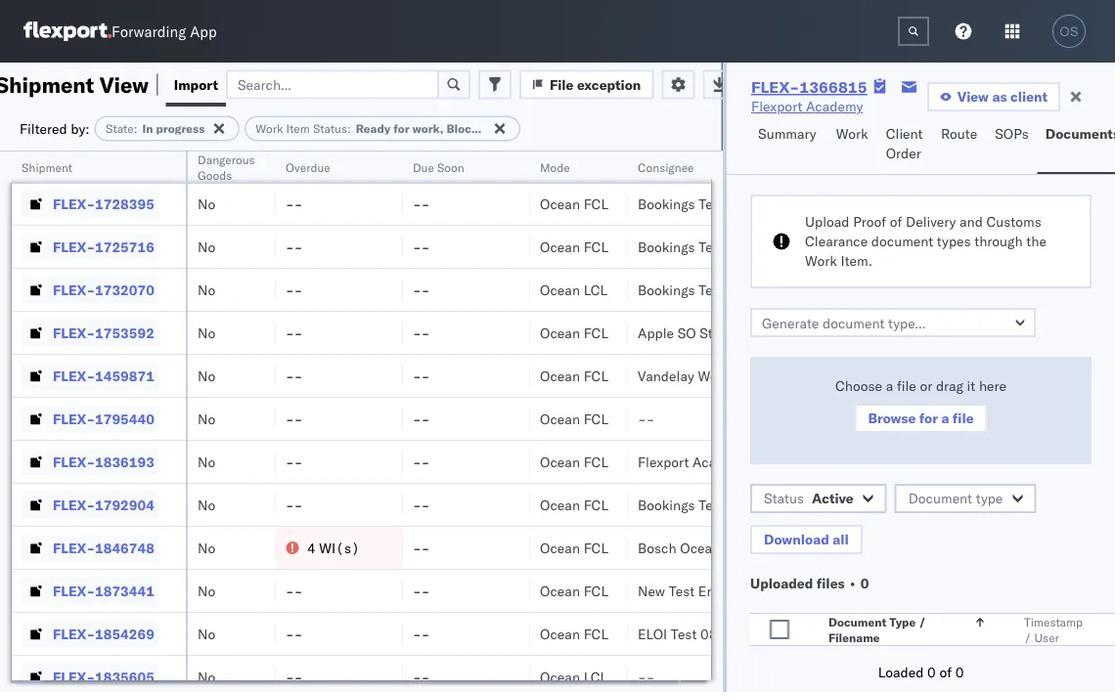 Task type: describe. For each thing, give the bounding box(es) containing it.
or
[[920, 378, 933, 395]]

1854269
[[95, 626, 154, 643]]

fcl for flex-1836193
[[584, 453, 609, 471]]

vandelay west
[[638, 367, 729, 384]]

fcl for flex-1753592
[[584, 324, 609, 341]]

flex-1753592 button
[[22, 319, 158, 347]]

a inside browse for a file button
[[942, 410, 949, 427]]

flex-1846748 button
[[22, 535, 158, 562]]

work inside upload proof of delivery and customs clearance document types through the work item.
[[805, 252, 837, 270]]

state : in progress
[[106, 121, 205, 136]]

file inside button
[[953, 410, 974, 427]]

flex- for 1846748
[[53, 540, 95, 557]]

flex-1629619 button
[[22, 147, 158, 175]]

so
[[678, 324, 696, 341]]

flex-1366815 link
[[751, 77, 867, 97]]

fcl for flex-1873441
[[584, 583, 609, 600]]

no for flex-1725716
[[198, 238, 215, 255]]

ocean fcl for flex-1725716
[[540, 238, 609, 255]]

files
[[817, 575, 845, 592]]

filtered
[[20, 120, 67, 137]]

work,
[[412, 121, 444, 136]]

proof
[[853, 213, 886, 230]]

of for proof
[[890, 213, 902, 230]]

0 vertical spatial file
[[897, 378, 917, 395]]

summary button
[[750, 116, 828, 174]]

browse for a file
[[868, 410, 974, 427]]

flex- for 1459871
[[53, 367, 95, 384]]

file
[[550, 76, 574, 93]]

flex-1795440 button
[[22, 406, 158, 433]]

forwarding app link
[[23, 22, 217, 41]]

test for 1629619
[[699, 152, 725, 169]]

document for document type / filename
[[829, 615, 887, 630]]

flex-1795440
[[53, 410, 154, 428]]

Generate document type... text field
[[750, 308, 1036, 338]]

app
[[190, 22, 217, 41]]

consignee for flex-1728395
[[728, 195, 794, 212]]

it
[[967, 378, 976, 395]]

delivery
[[906, 213, 956, 230]]

ocean for 1873441
[[540, 583, 580, 600]]

document type / filename
[[829, 615, 926, 645]]

bookings for flex-1792904
[[638, 496, 695, 514]]

no for flex-1459871
[[198, 367, 215, 384]]

fcl for flex-1854269
[[584, 626, 609, 643]]

west
[[698, 367, 729, 384]]

0 for ∙
[[861, 575, 869, 592]]

(do
[[751, 324, 779, 341]]

1725716
[[95, 238, 154, 255]]

ocean for 1459871
[[540, 367, 580, 384]]

eloi
[[638, 626, 667, 643]]

1728395
[[95, 195, 154, 212]]

flex- for 1873441
[[53, 583, 95, 600]]

4
[[307, 540, 316, 557]]

flex-1753592
[[53, 324, 154, 341]]

work for work
[[836, 125, 868, 142]]

ocean lcl for bookings
[[540, 281, 608, 298]]

bosch
[[638, 540, 677, 557]]

consignee inside button
[[638, 160, 694, 175]]

customs
[[987, 213, 1042, 230]]

flex-1792904
[[53, 496, 154, 514]]

1 in from the left
[[142, 121, 153, 136]]

0 vertical spatial for
[[393, 121, 410, 136]]

work button
[[828, 116, 878, 174]]

route button
[[933, 116, 987, 174]]

client order
[[886, 125, 923, 162]]

eloi test 081801
[[638, 626, 751, 643]]

flex- for 1725716
[[53, 238, 95, 255]]

mode button
[[530, 156, 609, 175]]

the
[[1027, 233, 1047, 250]]

1795440
[[95, 410, 154, 428]]

1366815
[[800, 77, 867, 97]]

drag
[[936, 378, 964, 395]]

document
[[871, 233, 934, 250]]

1 vertical spatial status
[[764, 490, 804, 507]]

client
[[1011, 88, 1048, 105]]

fcl for flex-1846748
[[584, 540, 609, 557]]

resize handle column header for mode
[[605, 152, 628, 693]]

due soon
[[413, 160, 464, 175]]

ocean lcl for -
[[540, 669, 608, 686]]

flex- for 1795440
[[53, 410, 95, 428]]

bookings for flex-1728395
[[638, 195, 695, 212]]

Search... text field
[[226, 70, 439, 99]]

ocean for 1629619
[[540, 152, 580, 169]]

/ inside document type / filename
[[919, 615, 926, 630]]

active
[[812, 490, 854, 507]]

ocean for 1728395
[[540, 195, 580, 212]]

1753592
[[95, 324, 154, 341]]

/ inside timestamp / user
[[1024, 631, 1032, 645]]

flex- for 1836193
[[53, 453, 95, 471]]

ocean fcl for flex-1836193
[[540, 453, 609, 471]]

4 wi(s)
[[307, 540, 360, 557]]

documents button
[[1038, 116, 1115, 174]]

ocean for 1753592
[[540, 324, 580, 341]]

flexport academy
[[751, 98, 863, 115]]

sops
[[995, 125, 1029, 142]]

here
[[979, 378, 1007, 395]]

work for work item status : ready for work, blocked, in progress
[[256, 121, 283, 136]]

by:
[[71, 120, 90, 137]]

fcl for flex-1629619
[[584, 152, 609, 169]]

no for flex-1728395
[[198, 195, 215, 212]]

dangerous goods
[[198, 152, 255, 182]]

flex- for 1728395
[[53, 195, 95, 212]]

ocean fcl for flex-1459871
[[540, 367, 609, 384]]

summary
[[758, 125, 817, 142]]

flex-1873441 button
[[22, 578, 158, 605]]

forwarding
[[112, 22, 186, 41]]

flex-1366815
[[751, 77, 867, 97]]

ocean fcl for flex-1795440
[[540, 410, 609, 428]]

os
[[1060, 24, 1079, 39]]

new
[[638, 583, 665, 600]]

4 resize handle column header from the left
[[507, 152, 530, 693]]

browse for a file button
[[854, 404, 988, 433]]

dangerous goods button
[[188, 148, 269, 183]]

import button
[[166, 63, 226, 107]]

goods
[[198, 168, 232, 182]]

shipment button
[[12, 156, 166, 175]]

consignee for flex-1792904
[[728, 496, 794, 514]]

ocean for 1795440
[[540, 410, 580, 428]]

no for flex-1732070
[[198, 281, 215, 298]]

flexport academy link
[[751, 97, 863, 116]]

use)
[[813, 324, 849, 341]]

∙
[[848, 575, 857, 592]]

flex-1836193 button
[[22, 449, 158, 476]]

ocean for 1854269
[[540, 626, 580, 643]]

apple so storage (do not use)
[[638, 324, 849, 341]]

upload proof of delivery and customs clearance document types through the work item.
[[805, 213, 1047, 270]]

081801
[[700, 626, 751, 643]]

bookings for flex-1725716
[[638, 238, 695, 255]]

route
[[941, 125, 978, 142]]

1 horizontal spatial 0
[[927, 664, 936, 681]]

fcl for flex-1725716
[[584, 238, 609, 255]]

fcl for flex-1792904
[[584, 496, 609, 514]]



Task type: locate. For each thing, give the bounding box(es) containing it.
exception
[[577, 76, 641, 93]]

0 horizontal spatial flexport
[[638, 453, 689, 471]]

for down or
[[919, 410, 938, 427]]

1 no from the top
[[198, 152, 215, 169]]

flex-1873441
[[53, 583, 154, 600]]

through
[[975, 233, 1023, 250]]

2 horizontal spatial 0
[[955, 664, 964, 681]]

status down (us)
[[764, 490, 804, 507]]

consignee left clearance
[[728, 238, 794, 255]]

shipment down filtered
[[22, 160, 72, 175]]

ocean for 1846748
[[540, 540, 580, 557]]

ocean for 1835605
[[540, 669, 580, 686]]

7 fcl from the top
[[584, 453, 609, 471]]

2 fcl from the top
[[584, 195, 609, 212]]

consignee down summary
[[728, 152, 794, 169]]

1 horizontal spatial a
[[942, 410, 949, 427]]

document inside document type button
[[909, 490, 972, 507]]

consignee down (us)
[[728, 496, 794, 514]]

status right item
[[313, 121, 347, 136]]

9 no from the top
[[198, 496, 215, 514]]

flex- down flex-1795440 'button'
[[53, 453, 95, 471]]

client order button
[[878, 116, 933, 174]]

2 bookings from the top
[[638, 195, 695, 212]]

ocean lcl
[[540, 281, 608, 298], [540, 669, 608, 686]]

0 horizontal spatial status
[[313, 121, 347, 136]]

file down it
[[953, 410, 974, 427]]

download all button
[[750, 525, 863, 555]]

choose a file or drag it here
[[836, 378, 1007, 395]]

wi(s)
[[319, 540, 360, 557]]

5 no from the top
[[198, 324, 215, 341]]

resize handle column header for shipment
[[162, 152, 186, 693]]

document inside document type / filename
[[829, 615, 887, 630]]

flex- down flex-1732070 button
[[53, 324, 95, 341]]

choose
[[836, 378, 883, 395]]

ocean fcl for flex-1728395
[[540, 195, 609, 212]]

0 vertical spatial academy
[[806, 98, 863, 115]]

document for document type
[[909, 490, 972, 507]]

view left as
[[958, 88, 989, 105]]

0 vertical spatial document
[[909, 490, 972, 507]]

6 fcl from the top
[[584, 410, 609, 428]]

1 vertical spatial ocean lcl
[[540, 669, 608, 686]]

None checkbox
[[770, 620, 790, 640]]

ocean for 1792904
[[540, 496, 580, 514]]

flex- down "flex-1725716" button
[[53, 281, 95, 298]]

0 horizontal spatial progress
[[156, 121, 205, 136]]

1 resize handle column header from the left
[[162, 152, 186, 693]]

flex-1728395
[[53, 195, 154, 212]]

0 horizontal spatial view
[[99, 71, 149, 98]]

2 ocean fcl from the top
[[540, 195, 609, 212]]

item
[[286, 121, 310, 136]]

consignee for flex-1732070
[[728, 281, 794, 298]]

bookings test consignee for flex-1792904
[[638, 496, 794, 514]]

1 vertical spatial lcl
[[584, 669, 608, 686]]

1 vertical spatial for
[[919, 410, 938, 427]]

3 bookings from the top
[[638, 238, 695, 255]]

documents
[[1046, 125, 1115, 142]]

0 for of
[[955, 664, 964, 681]]

flex-1732070 button
[[22, 276, 158, 304]]

1 horizontal spatial status
[[764, 490, 804, 507]]

for inside button
[[919, 410, 938, 427]]

order
[[886, 145, 921, 162]]

document left type on the right bottom of the page
[[909, 490, 972, 507]]

flex-1725716
[[53, 238, 154, 255]]

flex- down flex-1753592 button
[[53, 367, 95, 384]]

5 bookings test consignee from the top
[[638, 496, 794, 514]]

file left or
[[897, 378, 917, 395]]

new test entity
[[638, 583, 735, 600]]

4 bookings test consignee from the top
[[638, 281, 794, 298]]

import
[[174, 76, 218, 93]]

academy down 1366815
[[806, 98, 863, 115]]

0 vertical spatial flexport
[[751, 98, 803, 115]]

8 ocean fcl from the top
[[540, 496, 609, 514]]

2 no from the top
[[198, 195, 215, 212]]

fcl for flex-1795440
[[584, 410, 609, 428]]

flex-1835605
[[53, 669, 154, 686]]

0 horizontal spatial in
[[142, 121, 153, 136]]

: left ready
[[347, 121, 351, 136]]

11 no from the top
[[198, 583, 215, 600]]

0
[[861, 575, 869, 592], [927, 664, 936, 681], [955, 664, 964, 681]]

resize handle column header
[[162, 152, 186, 693], [252, 152, 276, 693], [380, 152, 403, 693], [507, 152, 530, 693], [605, 152, 628, 693]]

uploaded files ∙ 0
[[750, 575, 869, 592]]

ready
[[356, 121, 391, 136]]

timestamp
[[1024, 615, 1083, 630]]

flex- for 1835605
[[53, 669, 95, 686]]

3 no from the top
[[198, 238, 215, 255]]

5 bookings from the top
[[638, 496, 695, 514]]

2 resize handle column header from the left
[[252, 152, 276, 693]]

bookings for flex-1629619
[[638, 152, 695, 169]]

download all
[[764, 531, 849, 548]]

lcl for -
[[584, 669, 608, 686]]

consignee for flex-1629619
[[728, 152, 794, 169]]

flex-
[[751, 77, 800, 97], [53, 152, 95, 169], [53, 195, 95, 212], [53, 238, 95, 255], [53, 281, 95, 298], [53, 324, 95, 341], [53, 367, 95, 384], [53, 410, 95, 428], [53, 453, 95, 471], [53, 496, 95, 514], [53, 540, 95, 557], [53, 583, 95, 600], [53, 626, 95, 643], [53, 669, 95, 686]]

ocean for 1836193
[[540, 453, 580, 471]]

0 horizontal spatial document
[[829, 615, 887, 630]]

sops button
[[987, 116, 1038, 174]]

1 vertical spatial document
[[829, 615, 887, 630]]

None text field
[[898, 17, 929, 46]]

12 no from the top
[[198, 626, 215, 643]]

1 fcl from the top
[[584, 152, 609, 169]]

test for 1854269
[[671, 626, 697, 643]]

work left item
[[256, 121, 283, 136]]

/ right type
[[919, 615, 926, 630]]

1 vertical spatial shipment
[[22, 160, 72, 175]]

ocean fcl for flex-1846748
[[540, 540, 609, 557]]

a right the choose
[[886, 378, 893, 395]]

flexport up summary
[[751, 98, 803, 115]]

0 vertical spatial of
[[890, 213, 902, 230]]

1 lcl from the top
[[584, 281, 608, 298]]

no for flex-1753592
[[198, 324, 215, 341]]

flex-1459871 button
[[22, 362, 158, 390]]

progress down the import button
[[156, 121, 205, 136]]

1 horizontal spatial progress
[[512, 121, 561, 136]]

as
[[992, 88, 1007, 105]]

inc.
[[792, 453, 815, 471]]

no for flex-1854269
[[198, 626, 215, 643]]

flex- down 'flex-1846748' button
[[53, 583, 95, 600]]

view up state
[[99, 71, 149, 98]]

client
[[886, 125, 923, 142]]

ocean fcl for flex-1854269
[[540, 626, 609, 643]]

1 horizontal spatial in
[[499, 121, 509, 136]]

/ left user
[[1024, 631, 1032, 645]]

mode
[[540, 160, 570, 175]]

flex-1835605 button
[[22, 664, 158, 691]]

work item status : ready for work, blocked, in progress
[[256, 121, 561, 136]]

1 horizontal spatial :
[[347, 121, 351, 136]]

2 ocean lcl from the top
[[540, 669, 608, 686]]

academy for flexport academy
[[806, 98, 863, 115]]

due
[[413, 160, 434, 175]]

of for 0
[[940, 664, 952, 681]]

0 horizontal spatial for
[[393, 121, 410, 136]]

document type
[[909, 490, 1003, 507]]

bookings test consignee for flex-1728395
[[638, 195, 794, 212]]

0 vertical spatial /
[[919, 615, 926, 630]]

1846748
[[95, 540, 154, 557]]

flex-1854269 button
[[22, 621, 158, 648]]

-
[[286, 152, 294, 169], [294, 152, 303, 169], [413, 152, 421, 169], [421, 152, 430, 169], [286, 195, 294, 212], [294, 195, 303, 212], [413, 195, 421, 212], [421, 195, 430, 212], [286, 238, 294, 255], [294, 238, 303, 255], [413, 238, 421, 255], [421, 238, 430, 255], [286, 281, 294, 298], [294, 281, 303, 298], [413, 281, 421, 298], [421, 281, 430, 298], [286, 324, 294, 341], [294, 324, 303, 341], [413, 324, 421, 341], [421, 324, 430, 341], [286, 367, 294, 384], [294, 367, 303, 384], [413, 367, 421, 384], [421, 367, 430, 384], [286, 410, 294, 428], [294, 410, 303, 428], [413, 410, 421, 428], [421, 410, 430, 428], [638, 410, 646, 428], [646, 410, 655, 428], [286, 453, 294, 471], [294, 453, 303, 471], [413, 453, 421, 471], [421, 453, 430, 471], [286, 496, 294, 514], [294, 496, 303, 514], [413, 496, 421, 514], [421, 496, 430, 514], [413, 540, 421, 557], [421, 540, 430, 557], [286, 583, 294, 600], [294, 583, 303, 600], [413, 583, 421, 600], [421, 583, 430, 600], [286, 626, 294, 643], [294, 626, 303, 643], [413, 626, 421, 643], [421, 626, 430, 643], [286, 669, 294, 686], [294, 669, 303, 686], [413, 669, 421, 686], [421, 669, 430, 686], [638, 669, 646, 686], [646, 669, 655, 686]]

timestamp / user button
[[1020, 610, 1103, 646]]

flex- down flex-1459871 button
[[53, 410, 95, 428]]

status
[[313, 121, 347, 136], [764, 490, 804, 507]]

11 fcl from the top
[[584, 626, 609, 643]]

ocean fcl for flex-1629619
[[540, 152, 609, 169]]

blocked,
[[447, 121, 496, 136]]

no
[[198, 152, 215, 169], [198, 195, 215, 212], [198, 238, 215, 255], [198, 281, 215, 298], [198, 324, 215, 341], [198, 367, 215, 384], [198, 410, 215, 428], [198, 453, 215, 471], [198, 496, 215, 514], [198, 540, 215, 557], [198, 583, 215, 600], [198, 626, 215, 643], [198, 669, 215, 686]]

lcl for bookings
[[584, 281, 608, 298]]

6 ocean fcl from the top
[[540, 410, 609, 428]]

for left work, at the top left of page
[[393, 121, 410, 136]]

apple
[[638, 324, 674, 341]]

no for flex-1792904
[[198, 496, 215, 514]]

ocean for 1732070
[[540, 281, 580, 298]]

test for 1873441
[[669, 583, 695, 600]]

work
[[256, 121, 283, 136], [836, 125, 868, 142], [805, 252, 837, 270]]

no for flex-1836193
[[198, 453, 215, 471]]

filename
[[829, 631, 880, 645]]

1 vertical spatial flexport
[[638, 453, 689, 471]]

4 ocean fcl from the top
[[540, 324, 609, 341]]

0 horizontal spatial a
[[886, 378, 893, 395]]

flex- for 1629619
[[53, 152, 95, 169]]

file
[[897, 378, 917, 395], [953, 410, 974, 427]]

9 ocean fcl from the top
[[540, 540, 609, 557]]

work down clearance
[[805, 252, 837, 270]]

forwarding app
[[112, 22, 217, 41]]

shipment for shipment view
[[0, 71, 94, 98]]

progress up mode
[[512, 121, 561, 136]]

8 no from the top
[[198, 453, 215, 471]]

3 bookings test consignee from the top
[[638, 238, 794, 255]]

1 ocean fcl from the top
[[540, 152, 609, 169]]

academy left (us)
[[693, 453, 750, 471]]

3 ocean fcl from the top
[[540, 238, 609, 255]]

flex- down flex-1836193 button
[[53, 496, 95, 514]]

not
[[783, 324, 810, 341]]

flex- inside 'button'
[[53, 410, 95, 428]]

flexport for flexport academy
[[751, 98, 803, 115]]

shipment view
[[0, 71, 149, 98]]

test for 1792904
[[699, 496, 725, 514]]

5 fcl from the top
[[584, 367, 609, 384]]

fcl
[[584, 152, 609, 169], [584, 195, 609, 212], [584, 238, 609, 255], [584, 324, 609, 341], [584, 367, 609, 384], [584, 410, 609, 428], [584, 453, 609, 471], [584, 496, 609, 514], [584, 540, 609, 557], [584, 583, 609, 600], [584, 626, 609, 643]]

4 bookings from the top
[[638, 281, 695, 298]]

consignee for flex-1725716
[[728, 238, 794, 255]]

10 ocean fcl from the top
[[540, 583, 609, 600]]

1 horizontal spatial /
[[1024, 631, 1032, 645]]

of up document
[[890, 213, 902, 230]]

1 horizontal spatial view
[[958, 88, 989, 105]]

flex- down by: on the left top
[[53, 152, 95, 169]]

flex- for 1792904
[[53, 496, 95, 514]]

bookings test consignee for flex-1732070
[[638, 281, 794, 298]]

6 no from the top
[[198, 367, 215, 384]]

flexport down vandelay
[[638, 453, 689, 471]]

1 horizontal spatial academy
[[806, 98, 863, 115]]

view inside button
[[958, 88, 989, 105]]

flex- down shipment button
[[53, 195, 95, 212]]

of inside upload proof of delivery and customs clearance document types through the work item.
[[890, 213, 902, 230]]

1 horizontal spatial document
[[909, 490, 972, 507]]

0 horizontal spatial :
[[134, 121, 137, 136]]

0 horizontal spatial of
[[890, 213, 902, 230]]

11 ocean fcl from the top
[[540, 626, 609, 643]]

1 progress from the left
[[156, 121, 205, 136]]

1 vertical spatial of
[[940, 664, 952, 681]]

ocean fcl
[[540, 152, 609, 169], [540, 195, 609, 212], [540, 238, 609, 255], [540, 324, 609, 341], [540, 367, 609, 384], [540, 410, 609, 428], [540, 453, 609, 471], [540, 496, 609, 514], [540, 540, 609, 557], [540, 583, 609, 600], [540, 626, 609, 643]]

test for 1728395
[[699, 195, 725, 212]]

fcl for flex-1728395
[[584, 195, 609, 212]]

type
[[890, 615, 916, 630]]

1732070
[[95, 281, 154, 298]]

and
[[960, 213, 983, 230]]

loaded
[[878, 664, 924, 681]]

10 no from the top
[[198, 540, 215, 557]]

consignee up the (do
[[728, 281, 794, 298]]

1 horizontal spatial file
[[953, 410, 974, 427]]

flex- for 1854269
[[53, 626, 95, 643]]

2 : from the left
[[347, 121, 351, 136]]

no for flex-1873441
[[198, 583, 215, 600]]

1 horizontal spatial of
[[940, 664, 952, 681]]

no for flex-1835605
[[198, 669, 215, 686]]

entity
[[698, 583, 735, 600]]

0 vertical spatial shipment
[[0, 71, 94, 98]]

0 horizontal spatial /
[[919, 615, 926, 630]]

document up the filename
[[829, 615, 887, 630]]

3 fcl from the top
[[584, 238, 609, 255]]

flex- for 1732070
[[53, 281, 95, 298]]

10 fcl from the top
[[584, 583, 609, 600]]

a down drag
[[942, 410, 949, 427]]

bookings test consignee for flex-1629619
[[638, 152, 794, 169]]

1835605
[[95, 669, 154, 686]]

consignee right mode button
[[638, 160, 694, 175]]

no for flex-1846748
[[198, 540, 215, 557]]

7 no from the top
[[198, 410, 215, 428]]

flex- for 1366815
[[751, 77, 800, 97]]

: up 1629619
[[134, 121, 137, 136]]

shipment up filtered
[[0, 71, 94, 98]]

flex- down flex-1873441 button
[[53, 626, 95, 643]]

shipment inside shipment button
[[22, 160, 72, 175]]

work inside button
[[836, 125, 868, 142]]

consignee button
[[628, 156, 736, 175]]

flex- for 1753592
[[53, 324, 95, 341]]

1 bookings test consignee from the top
[[638, 152, 794, 169]]

document type / filename button
[[825, 610, 985, 646]]

flexport for flexport academy (us) inc.
[[638, 453, 689, 471]]

of
[[890, 213, 902, 230], [940, 664, 952, 681]]

2 progress from the left
[[512, 121, 561, 136]]

1 : from the left
[[134, 121, 137, 136]]

0 vertical spatial status
[[313, 121, 347, 136]]

resize handle column header for dangerous goods
[[252, 152, 276, 693]]

consignee down summary button
[[728, 195, 794, 212]]

ocean fcl for flex-1873441
[[540, 583, 609, 600]]

1 vertical spatial /
[[1024, 631, 1032, 645]]

soon
[[437, 160, 464, 175]]

0 horizontal spatial 0
[[861, 575, 869, 592]]

1 vertical spatial file
[[953, 410, 974, 427]]

work down 1366815
[[836, 125, 868, 142]]

0 vertical spatial ocean lcl
[[540, 281, 608, 298]]

fcl for flex-1459871
[[584, 367, 609, 384]]

shipment for shipment
[[22, 160, 72, 175]]

a
[[886, 378, 893, 395], [942, 410, 949, 427]]

0 vertical spatial lcl
[[584, 281, 608, 298]]

2 in from the left
[[499, 121, 509, 136]]

13 no from the top
[[198, 669, 215, 686]]

1836193
[[95, 453, 154, 471]]

4 no from the top
[[198, 281, 215, 298]]

1 horizontal spatial flexport
[[751, 98, 803, 115]]

9 fcl from the top
[[584, 540, 609, 557]]

flex- down the flex-1792904 button
[[53, 540, 95, 557]]

status active
[[764, 490, 854, 507]]

test for 1732070
[[699, 281, 725, 298]]

in right state
[[142, 121, 153, 136]]

filtered by:
[[20, 120, 90, 137]]

1 horizontal spatial for
[[919, 410, 938, 427]]

view
[[99, 71, 149, 98], [958, 88, 989, 105]]

5 ocean fcl from the top
[[540, 367, 609, 384]]

0 vertical spatial a
[[886, 378, 893, 395]]

bookings test consignee for flex-1725716
[[638, 238, 794, 255]]

2 lcl from the top
[[584, 669, 608, 686]]

8 fcl from the top
[[584, 496, 609, 514]]

7 ocean fcl from the top
[[540, 453, 609, 471]]

test for 1725716
[[699, 238, 725, 255]]

1 bookings from the top
[[638, 152, 695, 169]]

flex- down flex-1854269 button
[[53, 669, 95, 686]]

1 ocean lcl from the top
[[540, 281, 608, 298]]

types
[[937, 233, 971, 250]]

in right the blocked,
[[499, 121, 509, 136]]

1 vertical spatial a
[[942, 410, 949, 427]]

no for flex-1629619
[[198, 152, 215, 169]]

0 horizontal spatial file
[[897, 378, 917, 395]]

view as client button
[[927, 82, 1060, 112]]

os button
[[1047, 9, 1092, 54]]

of right loaded
[[940, 664, 952, 681]]

2 bookings test consignee from the top
[[638, 195, 794, 212]]

ocean fcl for flex-1753592
[[540, 324, 609, 341]]

1459871
[[95, 367, 154, 384]]

5 resize handle column header from the left
[[605, 152, 628, 693]]

for
[[393, 121, 410, 136], [919, 410, 938, 427]]

3 resize handle column header from the left
[[380, 152, 403, 693]]

ocean for 1725716
[[540, 238, 580, 255]]

bookings for flex-1732070
[[638, 281, 695, 298]]

clearance
[[805, 233, 868, 250]]

flex- down flex-1728395 button
[[53, 238, 95, 255]]

view as client
[[958, 88, 1048, 105]]

0 horizontal spatial academy
[[693, 453, 750, 471]]

flex- up flexport academy
[[751, 77, 800, 97]]

flex-1854269
[[53, 626, 154, 643]]

flex-1725716 button
[[22, 233, 158, 261]]

1 vertical spatial academy
[[693, 453, 750, 471]]

no for flex-1795440
[[198, 410, 215, 428]]

4 fcl from the top
[[584, 324, 609, 341]]

ocean fcl for flex-1792904
[[540, 496, 609, 514]]

flexport. image
[[23, 22, 112, 41]]



Task type: vqa. For each thing, say whether or not it's contained in the screenshot.
2022 corresponding to third the schedule pickup from los angeles, ca button from the bottom of the page's Schedule Pickup From Los Angeles, Ca link
no



